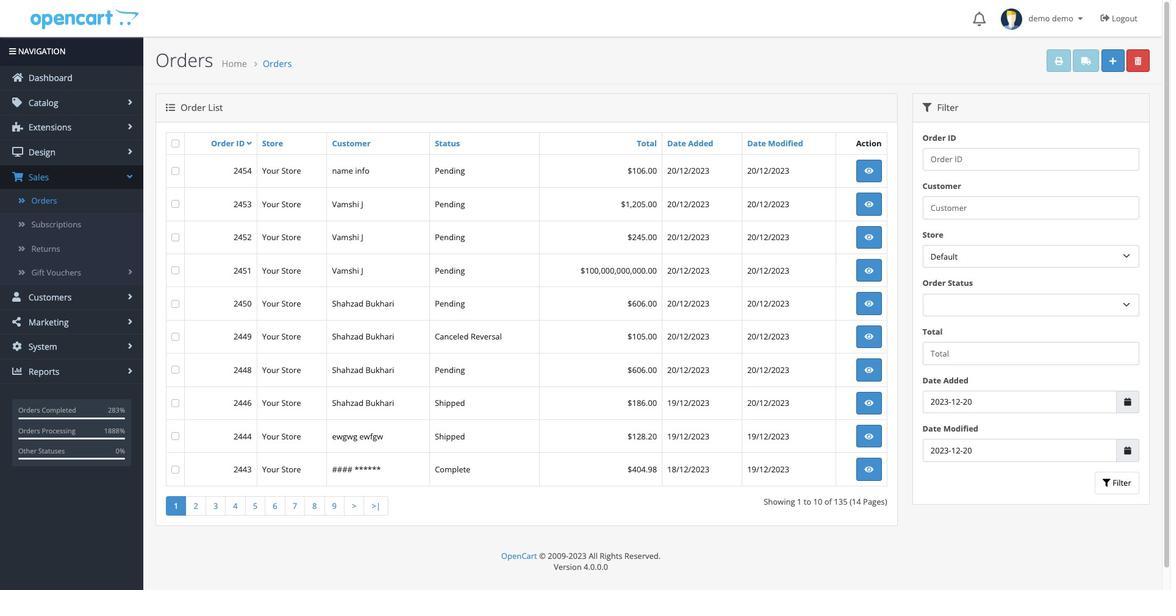 Task type: locate. For each thing, give the bounding box(es) containing it.
0 vertical spatial total
[[637, 138, 657, 149]]

calendar image
[[1125, 398, 1132, 406], [1125, 447, 1132, 455]]

2452
[[234, 232, 252, 243]]

added
[[688, 138, 714, 149], [944, 375, 969, 386]]

1 pending from the top
[[435, 166, 465, 177]]

your for 2448
[[262, 365, 280, 376]]

your for 2443
[[262, 464, 280, 475]]

1 vertical spatial orders link
[[0, 189, 143, 213]]

user image
[[12, 292, 23, 302]]

view image for 20/12/2023
[[865, 201, 874, 209]]

your store right "2451"
[[262, 265, 301, 276]]

1 your store from the top
[[262, 166, 301, 177]]

statuses
[[38, 447, 65, 456]]

2 pending from the top
[[435, 199, 465, 210]]

1 vertical spatial shipped
[[435, 431, 465, 442]]

opencart
[[502, 551, 537, 562]]

20/12/2023
[[668, 166, 710, 177], [748, 166, 790, 177], [668, 199, 710, 210], [748, 199, 790, 210], [668, 232, 710, 243], [748, 232, 790, 243], [668, 265, 710, 276], [748, 265, 790, 276], [668, 298, 710, 309], [748, 298, 790, 309], [668, 332, 710, 343], [748, 332, 790, 343], [668, 365, 710, 376], [748, 365, 790, 376], [748, 398, 790, 409]]

$105.00
[[628, 332, 657, 343]]

your store right 2452
[[262, 232, 301, 243]]

0 horizontal spatial date modified
[[748, 138, 803, 149]]

your store for 2448
[[262, 365, 301, 376]]

ewgwg
[[332, 431, 358, 442]]

2 vertical spatial j
[[361, 265, 364, 276]]

order list
[[178, 101, 223, 114]]

1 horizontal spatial status
[[948, 278, 973, 289]]

4 pending from the top
[[435, 265, 465, 276]]

2 vertical spatial vamshi
[[332, 265, 359, 276]]

your
[[262, 166, 280, 177], [262, 199, 280, 210], [262, 232, 280, 243], [262, 265, 280, 276], [262, 298, 280, 309], [262, 332, 280, 343], [262, 365, 280, 376], [262, 398, 280, 409], [262, 431, 280, 442], [262, 464, 280, 475]]

1 vamshi j from the top
[[332, 199, 364, 210]]

store link
[[262, 138, 283, 149]]

orders for orders completed
[[18, 406, 40, 415]]

5 view image from the top
[[865, 333, 874, 341]]

store for 2449
[[282, 332, 301, 343]]

your right '2453'
[[262, 199, 280, 210]]

order id
[[923, 132, 957, 143], [211, 138, 245, 149]]

2 vertical spatial view image
[[865, 466, 874, 474]]

caret down image
[[1076, 15, 1086, 23]]

7
[[293, 501, 297, 512]]

1 horizontal spatial filter image
[[1103, 480, 1111, 488]]

0 vertical spatial view image
[[865, 201, 874, 209]]

0 horizontal spatial customer
[[332, 138, 371, 149]]

calendar image for date added
[[1125, 398, 1132, 406]]

returns link
[[0, 237, 143, 261]]

pending for 2453
[[435, 199, 465, 210]]

1 vertical spatial modified
[[944, 424, 979, 435]]

vamshi j for 2452
[[332, 232, 364, 243]]

0 horizontal spatial status
[[435, 138, 460, 149]]

9 link
[[324, 497, 345, 516]]

4 your from the top
[[262, 265, 280, 276]]

view image for 2449
[[865, 333, 874, 341]]

orders link up subscriptions
[[0, 189, 143, 213]]

add new image
[[1110, 57, 1117, 65]]

3 vamshi from the top
[[332, 265, 359, 276]]

0 horizontal spatial added
[[688, 138, 714, 149]]

9 your store from the top
[[262, 431, 301, 442]]

1 calendar image from the top
[[1125, 398, 1132, 406]]

1 horizontal spatial order id
[[923, 132, 957, 143]]

shahzad bukhari
[[332, 298, 394, 309], [332, 332, 394, 343], [332, 365, 394, 376], [332, 398, 394, 409]]

sales link
[[0, 165, 143, 189]]

1 view image from the top
[[865, 167, 874, 175]]

your store right the 2444
[[262, 431, 301, 442]]

orders
[[156, 48, 213, 73], [263, 57, 292, 70], [31, 195, 57, 206], [18, 406, 40, 415], [18, 426, 40, 435]]

customers link
[[0, 286, 143, 310]]

your right 2449
[[262, 332, 280, 343]]

4.0.0.0
[[584, 562, 608, 573]]

1 vertical spatial date added
[[923, 375, 969, 386]]

gift vouchers
[[31, 267, 81, 278]]

id
[[948, 132, 957, 143], [236, 138, 245, 149]]

your store right '2448'
[[262, 365, 301, 376]]

>| link
[[364, 497, 389, 516]]

7 your store from the top
[[262, 365, 301, 376]]

©
[[539, 551, 546, 562]]

0 vertical spatial vamshi j
[[332, 199, 364, 210]]

demo demo image
[[1001, 9, 1023, 30]]

$606.00
[[628, 298, 657, 309], [628, 365, 657, 376]]

8 your from the top
[[262, 398, 280, 409]]

2 your from the top
[[262, 199, 280, 210]]

sign out alt image
[[1101, 13, 1110, 23]]

orders processing
[[18, 426, 75, 435]]

shahzad bukhari for 2448
[[332, 365, 394, 376]]

1 left to
[[797, 497, 802, 508]]

store right 2449
[[282, 332, 301, 343]]

8
[[312, 501, 317, 512]]

bukhari
[[366, 298, 394, 309], [366, 332, 394, 343], [366, 365, 394, 376], [366, 398, 394, 409]]

6 your store from the top
[[262, 332, 301, 343]]

5 link
[[245, 497, 266, 516]]

$186.00
[[628, 398, 657, 409]]

store right '2448'
[[282, 365, 301, 376]]

9 your from the top
[[262, 431, 280, 442]]

1 shahzad bukhari from the top
[[332, 298, 394, 309]]

orders link right home on the left top
[[263, 57, 292, 70]]

shipped for ewgwg ewfgw
[[435, 431, 465, 442]]

orders down sales
[[31, 195, 57, 206]]

2 demo from the left
[[1052, 13, 1074, 24]]

shahzad for 2450
[[332, 298, 364, 309]]

your right 2452
[[262, 232, 280, 243]]

your down store link
[[262, 166, 280, 177]]

2443
[[234, 464, 252, 475]]

view image for 18/12/2023
[[865, 466, 874, 474]]

gift
[[31, 267, 45, 278]]

10 your store from the top
[[262, 464, 301, 475]]

shahzad
[[332, 298, 364, 309], [332, 332, 364, 343], [332, 365, 364, 376], [332, 398, 364, 409]]

0 vertical spatial status
[[435, 138, 460, 149]]

view image for 2450
[[865, 300, 874, 308]]

date added
[[668, 138, 714, 149], [923, 375, 969, 386]]

bukhari for 2450
[[366, 298, 394, 309]]

store right "2451"
[[282, 265, 301, 276]]

Date Modified text field
[[923, 440, 1117, 462]]

4 view image from the top
[[865, 300, 874, 308]]

5 your from the top
[[262, 298, 280, 309]]

1 horizontal spatial demo
[[1052, 13, 1074, 24]]

1 vertical spatial $606.00
[[628, 365, 657, 376]]

2 vamshi from the top
[[332, 232, 359, 243]]

filter inside filter button
[[1111, 478, 1132, 489]]

0 horizontal spatial orders link
[[0, 189, 143, 213]]

store right 2446
[[282, 398, 301, 409]]

reports
[[26, 366, 60, 378]]

None checkbox
[[171, 140, 179, 147], [171, 200, 179, 208], [171, 234, 179, 242], [171, 333, 179, 341], [171, 366, 179, 374], [171, 466, 179, 474], [171, 140, 179, 147], [171, 200, 179, 208], [171, 234, 179, 242], [171, 333, 179, 341], [171, 366, 179, 374], [171, 466, 179, 474]]

2 j from the top
[[361, 232, 364, 243]]

logout link
[[1092, 0, 1150, 37]]

5 pending from the top
[[435, 298, 465, 309]]

dashboard
[[26, 72, 73, 84]]

your right '2450'
[[262, 298, 280, 309]]

2 bukhari from the top
[[366, 332, 394, 343]]

store right '2450'
[[282, 298, 301, 309]]

your store for 2446
[[262, 398, 301, 409]]

1 vertical spatial vamshi
[[332, 232, 359, 243]]

your store up the 6
[[262, 464, 301, 475]]

your for 2454
[[262, 166, 280, 177]]

0 vertical spatial added
[[688, 138, 714, 149]]

3 bukhari from the top
[[366, 365, 394, 376]]

your store down store link
[[262, 166, 301, 177]]

3 j from the top
[[361, 265, 364, 276]]

0 vertical spatial shipped
[[435, 398, 465, 409]]

0 vertical spatial j
[[361, 199, 364, 210]]

3 shahzad from the top
[[332, 365, 364, 376]]

0 vertical spatial date added
[[668, 138, 714, 149]]

2 shahzad bukhari from the top
[[332, 332, 394, 343]]

1 vertical spatial j
[[361, 232, 364, 243]]

1 vertical spatial status
[[948, 278, 973, 289]]

1 horizontal spatial filter
[[1111, 478, 1132, 489]]

shahzad bukhari for 2449
[[332, 332, 394, 343]]

your store right '2450'
[[262, 298, 301, 309]]

4 bukhari from the top
[[366, 398, 394, 409]]

6 your from the top
[[262, 332, 280, 343]]

your store right 2446
[[262, 398, 301, 409]]

orders up orders processing
[[18, 406, 40, 415]]

2 view image from the top
[[865, 433, 874, 441]]

0 horizontal spatial total
[[637, 138, 657, 149]]

8 link
[[305, 497, 325, 516]]

$245.00
[[628, 232, 657, 243]]

0 vertical spatial modified
[[768, 138, 803, 149]]

bell image
[[973, 12, 986, 26]]

pages)
[[863, 497, 888, 508]]

6 view image from the top
[[865, 367, 874, 375]]

$606.00 down $105.00
[[628, 365, 657, 376]]

3 pending from the top
[[435, 232, 465, 243]]

home
[[222, 57, 247, 70]]

your store right '2453'
[[262, 199, 301, 210]]

1 $606.00 from the top
[[628, 298, 657, 309]]

2 view image from the top
[[865, 234, 874, 242]]

3 your from the top
[[262, 232, 280, 243]]

5
[[253, 501, 258, 512]]

orders right home on the left top
[[263, 57, 292, 70]]

5 your store from the top
[[262, 298, 301, 309]]

1 vertical spatial date modified
[[923, 424, 979, 435]]

2451
[[234, 265, 252, 276]]

gift vouchers link
[[0, 261, 143, 285]]

complete
[[435, 464, 471, 475]]

your store for 2451
[[262, 265, 301, 276]]

your store right 2449
[[262, 332, 301, 343]]

your right "2451"
[[262, 265, 280, 276]]

your store
[[262, 166, 301, 177], [262, 199, 301, 210], [262, 232, 301, 243], [262, 265, 301, 276], [262, 298, 301, 309], [262, 332, 301, 343], [262, 365, 301, 376], [262, 398, 301, 409], [262, 431, 301, 442], [262, 464, 301, 475]]

1 vamshi from the top
[[332, 199, 359, 210]]

0 vertical spatial vamshi
[[332, 199, 359, 210]]

Date Added text field
[[923, 391, 1117, 414]]

logout
[[1112, 13, 1138, 24]]

shahzad for 2448
[[332, 365, 364, 376]]

view image
[[865, 201, 874, 209], [865, 433, 874, 441], [865, 466, 874, 474]]

vamshi j for 2453
[[332, 199, 364, 210]]

demo left caret down icon
[[1052, 13, 1074, 24]]

total down "order status"
[[923, 326, 943, 337]]

0 vertical spatial orders link
[[263, 57, 292, 70]]

order
[[181, 101, 206, 114], [923, 132, 946, 143], [211, 138, 234, 149], [923, 278, 946, 289]]

pending for 2448
[[435, 365, 465, 376]]

system
[[26, 341, 57, 353]]

19/12/2023
[[668, 398, 710, 409], [668, 431, 710, 442], [748, 431, 790, 442], [748, 464, 790, 475]]

0%
[[116, 447, 125, 456]]

store up the 7
[[282, 464, 301, 475]]

0 vertical spatial calendar image
[[1125, 398, 1132, 406]]

0 horizontal spatial filter
[[935, 101, 959, 114]]

your right '2448'
[[262, 365, 280, 376]]

0 vertical spatial filter
[[935, 101, 959, 114]]

2 vamshi j from the top
[[332, 232, 364, 243]]

shahzad for 2446
[[332, 398, 364, 409]]

$404.98
[[628, 464, 657, 475]]

1 horizontal spatial 1
[[797, 497, 802, 508]]

store right 2452
[[282, 232, 301, 243]]

3 shahzad bukhari from the top
[[332, 365, 394, 376]]

2 vertical spatial vamshi j
[[332, 265, 364, 276]]

2 shipped from the top
[[435, 431, 465, 442]]

customer link
[[332, 138, 371, 149]]

2 shahzad from the top
[[332, 332, 364, 343]]

1 view image from the top
[[865, 201, 874, 209]]

2 your store from the top
[[262, 199, 301, 210]]

j for 2452
[[361, 232, 364, 243]]

7 view image from the top
[[865, 400, 874, 408]]

1 vertical spatial view image
[[865, 433, 874, 441]]

your right 2443
[[262, 464, 280, 475]]

order id link
[[211, 138, 252, 149]]

4 your store from the top
[[262, 265, 301, 276]]

1 horizontal spatial total
[[923, 326, 943, 337]]

other statuses
[[18, 447, 65, 456]]

$106.00
[[628, 166, 657, 177]]

7 your from the top
[[262, 365, 280, 376]]

18/12/2023
[[668, 464, 710, 475]]

catalog
[[26, 97, 58, 108]]

store right '2453'
[[282, 199, 301, 210]]

2
[[194, 501, 198, 512]]

orders up list icon
[[156, 48, 213, 73]]

None checkbox
[[171, 167, 179, 175], [171, 267, 179, 275], [171, 300, 179, 308], [171, 400, 179, 408], [171, 433, 179, 441], [171, 167, 179, 175], [171, 267, 179, 275], [171, 300, 179, 308], [171, 400, 179, 408], [171, 433, 179, 441]]

0 horizontal spatial demo
[[1029, 13, 1050, 24]]

1 vertical spatial total
[[923, 326, 943, 337]]

design
[[26, 146, 56, 158]]

filter image
[[923, 103, 932, 112], [1103, 480, 1111, 488]]

1 bukhari from the top
[[366, 298, 394, 309]]

1 vertical spatial added
[[944, 375, 969, 386]]

3 vamshi j from the top
[[332, 265, 364, 276]]

total link
[[637, 138, 657, 149]]

your store for 2452
[[262, 232, 301, 243]]

store right the 2444
[[282, 431, 301, 442]]

shipped
[[435, 398, 465, 409], [435, 431, 465, 442]]

bukhari for 2448
[[366, 365, 394, 376]]

shopping cart image
[[12, 172, 23, 182]]

8 your store from the top
[[262, 398, 301, 409]]

showing 1 to 10 of 135 (14 pages)
[[764, 497, 888, 508]]

filter for filter image in the button
[[1111, 478, 1132, 489]]

orders for orders processing
[[18, 426, 40, 435]]

vamshi for 2452
[[332, 232, 359, 243]]

order status
[[923, 278, 973, 289]]

6 pending from the top
[[435, 365, 465, 376]]

2 calendar image from the top
[[1125, 447, 1132, 455]]

view image for 2454
[[865, 167, 874, 175]]

returns
[[31, 243, 60, 254]]

4 shahzad bukhari from the top
[[332, 398, 394, 409]]

0 horizontal spatial order id
[[211, 138, 245, 149]]

modified
[[768, 138, 803, 149], [944, 424, 979, 435]]

1 horizontal spatial date modified
[[923, 424, 979, 435]]

1 vertical spatial vamshi j
[[332, 232, 364, 243]]

view image
[[865, 167, 874, 175], [865, 234, 874, 242], [865, 267, 874, 275], [865, 300, 874, 308], [865, 333, 874, 341], [865, 367, 874, 375], [865, 400, 874, 408]]

$606.00 up $105.00
[[628, 298, 657, 309]]

1 left 2
[[174, 501, 178, 512]]

orders for the right orders link
[[263, 57, 292, 70]]

7 link
[[285, 497, 305, 516]]

4 shahzad from the top
[[332, 398, 364, 409]]

2 $606.00 from the top
[[628, 365, 657, 376]]

1 your from the top
[[262, 166, 280, 177]]

3 your store from the top
[[262, 232, 301, 243]]

your for 2449
[[262, 332, 280, 343]]

shahzad bukhari for 2450
[[332, 298, 394, 309]]

Order ID text field
[[923, 148, 1140, 171]]

your store for 2449
[[262, 332, 301, 343]]

your right 2446
[[262, 398, 280, 409]]

3 view image from the top
[[865, 267, 874, 275]]

of
[[825, 497, 832, 508]]

1 vertical spatial calendar image
[[1125, 447, 1132, 455]]

1 horizontal spatial added
[[944, 375, 969, 386]]

1 j from the top
[[361, 199, 364, 210]]

orders up other
[[18, 426, 40, 435]]

pending for 2452
[[435, 232, 465, 243]]

1 horizontal spatial customer
[[923, 181, 962, 192]]

1 vertical spatial filter
[[1111, 478, 1132, 489]]

your right the 2444
[[262, 431, 280, 442]]

your store for 2443
[[262, 464, 301, 475]]

0 horizontal spatial filter image
[[923, 103, 932, 112]]

1 horizontal spatial id
[[948, 132, 957, 143]]

1 shipped from the top
[[435, 398, 465, 409]]

filter image inside button
[[1103, 480, 1111, 488]]

3 view image from the top
[[865, 466, 874, 474]]

customer
[[332, 138, 371, 149], [923, 181, 962, 192]]

1 vertical spatial filter image
[[1103, 480, 1111, 488]]

1 shahzad from the top
[[332, 298, 364, 309]]

10 your from the top
[[262, 464, 280, 475]]

demo right demo demo icon
[[1029, 13, 1050, 24]]

store down store link
[[282, 166, 301, 177]]

total up "$106.00" on the top
[[637, 138, 657, 149]]

0 vertical spatial $606.00
[[628, 298, 657, 309]]

date modified
[[748, 138, 803, 149], [923, 424, 979, 435]]

$1,205.00
[[621, 199, 657, 210]]



Task type: describe. For each thing, give the bounding box(es) containing it.
your store for 2444
[[262, 431, 301, 442]]

2450
[[234, 298, 252, 309]]

0 vertical spatial date modified
[[748, 138, 803, 149]]

$606.00 for 2450
[[628, 298, 657, 309]]

opencart © 2009-2023 all rights reserved. version 4.0.0.0
[[502, 551, 661, 573]]

view image for 2448
[[865, 367, 874, 375]]

shahzad for 2449
[[332, 332, 364, 343]]

Total text field
[[923, 342, 1140, 365]]

shahzad bukhari for 2446
[[332, 398, 394, 409]]

view image for 2452
[[865, 234, 874, 242]]

2449
[[234, 332, 252, 343]]

date added link
[[668, 138, 714, 149]]

dashboard link
[[0, 66, 143, 90]]

name info
[[332, 166, 370, 177]]

navigation
[[16, 46, 66, 57]]

date modified link
[[748, 138, 803, 149]]

your store for 2453
[[262, 199, 301, 210]]

10
[[814, 497, 823, 508]]

j for 2453
[[361, 199, 364, 210]]

to
[[804, 497, 812, 508]]

pending for 2451
[[435, 265, 465, 276]]

rights
[[600, 551, 623, 562]]

0 horizontal spatial date added
[[668, 138, 714, 149]]

1 vertical spatial customer
[[923, 181, 962, 192]]

orders for the bottommost orders link
[[31, 195, 57, 206]]

reports link
[[0, 360, 143, 384]]

2454
[[234, 166, 252, 177]]

opencart link
[[502, 551, 537, 562]]

orders completed
[[18, 406, 76, 415]]

home link
[[222, 57, 247, 70]]

your for 2453
[[262, 199, 280, 210]]

1 horizontal spatial modified
[[944, 424, 979, 435]]

store for 2443
[[282, 464, 301, 475]]

opencart image
[[29, 7, 139, 30]]

j for 2451
[[361, 265, 364, 276]]

info
[[355, 166, 370, 177]]

shipped for shahzad bukhari
[[435, 398, 465, 409]]

list image
[[166, 103, 175, 112]]

>
[[352, 501, 357, 512]]

ewfgw
[[360, 431, 383, 442]]

reserved.
[[625, 551, 661, 562]]

store for 2444
[[282, 431, 301, 442]]

bukhari for 2446
[[366, 398, 394, 409]]

store for 2454
[[282, 166, 301, 177]]

vamshi for 2451
[[332, 265, 359, 276]]

store for 2451
[[282, 265, 301, 276]]

processing
[[42, 426, 75, 435]]

#### ******
[[332, 464, 381, 475]]

subscriptions
[[31, 219, 81, 230]]

0 vertical spatial customer
[[332, 138, 371, 149]]

your for 2450
[[262, 298, 280, 309]]

your for 2444
[[262, 431, 280, 442]]

filter button
[[1095, 472, 1140, 495]]

puzzle piece image
[[12, 122, 23, 132]]

1888%
[[104, 426, 125, 435]]

3 link
[[206, 497, 226, 516]]

demo demo link
[[995, 0, 1092, 37]]

store for 2452
[[282, 232, 301, 243]]

1 horizontal spatial orders link
[[263, 57, 292, 70]]

list
[[208, 101, 223, 114]]

cog image
[[12, 342, 23, 352]]

store for 2446
[[282, 398, 301, 409]]

bukhari for 2449
[[366, 332, 394, 343]]

******
[[355, 464, 381, 475]]

store up "order status"
[[923, 229, 944, 240]]

1 demo from the left
[[1029, 13, 1050, 24]]

marketing
[[26, 316, 69, 328]]

store right "order id" 'link'
[[262, 138, 283, 149]]

subscriptions link
[[0, 213, 143, 237]]

ewgwg ewfgw
[[332, 431, 383, 442]]

vamshi for 2453
[[332, 199, 359, 210]]

version
[[554, 562, 582, 573]]

canceled
[[435, 332, 469, 343]]

store for 2453
[[282, 199, 301, 210]]

> link
[[344, 497, 365, 516]]

demo demo
[[1023, 13, 1076, 24]]

view image for 2446
[[865, 400, 874, 408]]

$100,000,000,000.00
[[581, 265, 657, 276]]

2 link
[[186, 497, 206, 516]]

your for 2451
[[262, 265, 280, 276]]

1 horizontal spatial date added
[[923, 375, 969, 386]]

chart bar image
[[12, 367, 23, 376]]

sales
[[26, 171, 49, 183]]

view image for 2451
[[865, 267, 874, 275]]

0 vertical spatial filter image
[[923, 103, 932, 112]]

0 horizontal spatial modified
[[768, 138, 803, 149]]

pending for 2454
[[435, 166, 465, 177]]

bars image
[[9, 48, 16, 56]]

action
[[857, 138, 882, 149]]

$128.20
[[628, 431, 657, 442]]

your store for 2450
[[262, 298, 301, 309]]

pending for 2450
[[435, 298, 465, 309]]

vouchers
[[47, 267, 81, 278]]

tag image
[[12, 98, 23, 107]]

####
[[332, 464, 353, 475]]

customers
[[26, 292, 72, 303]]

2023
[[569, 551, 587, 562]]

reversal
[[471, 332, 502, 343]]

all
[[589, 551, 598, 562]]

your for 2452
[[262, 232, 280, 243]]

0 horizontal spatial 1
[[174, 501, 178, 512]]

your store for 2454
[[262, 166, 301, 177]]

store for 2448
[[282, 365, 301, 376]]

>|
[[372, 501, 381, 512]]

delete image
[[1135, 57, 1142, 65]]

2446
[[234, 398, 252, 409]]

calendar image for date modified
[[1125, 447, 1132, 455]]

desktop image
[[12, 147, 23, 157]]

system link
[[0, 335, 143, 359]]

view image for 19/12/2023
[[865, 433, 874, 441]]

name
[[332, 166, 353, 177]]

share alt image
[[12, 317, 23, 327]]

3
[[213, 501, 218, 512]]

your for 2446
[[262, 398, 280, 409]]

design link
[[0, 140, 143, 164]]

$606.00 for 2448
[[628, 365, 657, 376]]

2009-
[[548, 551, 569, 562]]

marketing link
[[0, 310, 143, 334]]

other
[[18, 447, 37, 456]]

vamshi j for 2451
[[332, 265, 364, 276]]

9
[[332, 501, 337, 512]]

showing
[[764, 497, 795, 508]]

2448
[[234, 365, 252, 376]]

completed
[[42, 406, 76, 415]]

store for 2450
[[282, 298, 301, 309]]

Customer text field
[[923, 197, 1140, 220]]

283%
[[108, 406, 125, 415]]

extensions link
[[0, 116, 143, 140]]

home image
[[12, 73, 23, 82]]

2453
[[234, 199, 252, 210]]

0 horizontal spatial id
[[236, 138, 245, 149]]

(14
[[850, 497, 861, 508]]

4 link
[[225, 497, 246, 516]]

filter for the topmost filter image
[[935, 101, 959, 114]]

2444
[[234, 431, 252, 442]]

status link
[[435, 138, 460, 149]]



Task type: vqa. For each thing, say whether or not it's contained in the screenshot.
Shipping
no



